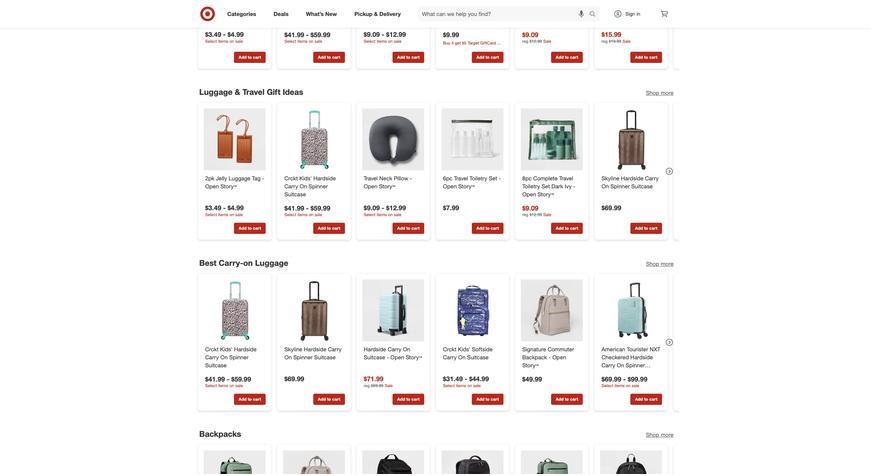 Task type: locate. For each thing, give the bounding box(es) containing it.
crckt kids' hardside carry on spinner suitcase image
[[283, 108, 345, 170], [283, 108, 345, 170], [204, 280, 266, 342], [204, 280, 266, 342]]

shop
[[646, 89, 660, 96], [646, 261, 660, 268], [646, 432, 660, 439]]

on inside american tourister nxt checkered hardside carry on spinner suitcase $69.99 - $99.99 select items on sale
[[617, 362, 624, 369]]

1 vertical spatial crckt kids' hardside carry on spinner suitcase
[[284, 175, 336, 198]]

0 vertical spatial skyline hardside carry on spinner suitcase link
[[602, 175, 661, 191]]

$44.99
[[469, 375, 489, 383]]

sign in link
[[608, 6, 652, 22]]

reg inside $71.99 reg $89.99 sale
[[364, 383, 370, 389]]

spinner
[[309, 9, 328, 16], [309, 183, 328, 190], [611, 183, 630, 190], [229, 354, 249, 361], [293, 354, 313, 361], [626, 362, 645, 369]]

toiletry inside 6pc travel toiletry set - open story™
[[470, 175, 487, 182]]

backpack inside the signature commuter backpack - open story™
[[523, 354, 547, 361]]

1 vertical spatial $4.99
[[228, 204, 244, 212]]

target
[[468, 40, 479, 46]]

1 complete from the top
[[533, 1, 558, 8]]

personal
[[461, 46, 477, 52]]

2pk jelly luggage tag - open story™ link
[[205, 1, 264, 17], [205, 175, 264, 191]]

sale for crckt kids' hardside carry on spinner suitcase link to the middle
[[315, 212, 322, 218]]

1 vertical spatial $3.49 - $4.99 select items on sale
[[205, 204, 244, 217]]

1 vertical spatial backpack
[[523, 354, 547, 361]]

1 8pc complete travel toiletry set dark ivy - open story™ from the top
[[523, 1, 576, 24]]

1 vertical spatial shop
[[646, 261, 660, 268]]

2 shop more button from the top
[[646, 260, 674, 268]]

1 vertical spatial skyline hardside carry on spinner suitcase
[[284, 346, 342, 361]]

0 vertical spatial shop more
[[646, 89, 674, 96]]

1 vertical spatial 8pc complete travel toiletry set dark ivy - open story™ link
[[523, 175, 582, 198]]

1 8pc from the top
[[523, 1, 532, 8]]

3 shop from the top
[[646, 432, 660, 439]]

1 vertical spatial tag
[[252, 175, 261, 182]]

8pc complete travel toiletry set dark ivy - open story™ for 1st 8pc complete travel toiletry set dark ivy - open story™ link from the bottom
[[523, 175, 576, 198]]

kids'
[[299, 1, 312, 8], [617, 1, 629, 8], [299, 175, 312, 182], [220, 346, 233, 353], [458, 346, 471, 353]]

pillow for 2nd travel neck pillow - open story™ link
[[394, 175, 408, 182]]

2 vertical spatial toiletry
[[523, 183, 540, 190]]

backpack - goodfellow & co™ image
[[600, 451, 662, 475], [600, 451, 662, 475]]

carry inside "crckt kids' softside carry on suitcase"
[[443, 354, 457, 361]]

1 $3.49 - $4.99 select items on sale from the top
[[205, 30, 244, 44]]

shop for luggage
[[646, 261, 660, 268]]

35l travel backpack - open story™ image
[[204, 451, 266, 475], [204, 451, 266, 475]]

0 vertical spatial set
[[542, 9, 550, 16]]

2 tag from the top
[[252, 175, 261, 182]]

square
[[482, 1, 500, 8]]

$4.99
[[228, 30, 244, 38], [228, 204, 244, 212]]

complete for 2nd 8pc complete travel toiletry set dark ivy - open story™ link from the bottom
[[533, 1, 558, 8]]

0 vertical spatial neck
[[379, 1, 392, 8]]

1 vertical spatial shop more
[[646, 261, 674, 268]]

1 vertical spatial ivy
[[565, 183, 572, 190]]

1 vertical spatial skyline
[[284, 346, 302, 353]]

1 horizontal spatial backpack
[[602, 9, 627, 16]]

reg inside $15.99 reg $19.99 sale
[[602, 38, 608, 44]]

search button
[[587, 6, 603, 23]]

1 shop from the top
[[646, 89, 660, 96]]

8pc
[[523, 1, 532, 8], [523, 175, 532, 182]]

4
[[452, 40, 454, 46]]

$3.49 for 2nd 2pk jelly luggage tag - open story™ link from the top
[[205, 204, 221, 212]]

0 vertical spatial more
[[661, 89, 674, 96]]

2 $3.49 from the top
[[205, 204, 221, 212]]

select for second travel neck pillow - open story™ link from the bottom
[[364, 38, 376, 44]]

sale for bottommost crckt kids' hardside carry on spinner suitcase link
[[235, 384, 243, 389]]

select for crckt kids' hardside carry on spinner suitcase link to the middle
[[284, 212, 296, 218]]

0 vertical spatial tag
[[252, 1, 261, 8]]

1 vertical spatial $41.99 - $59.99 select items on sale
[[284, 204, 330, 218]]

0 vertical spatial travel neck pillow - open story™
[[364, 1, 412, 16]]

0 vertical spatial crckt kids' hardside carry on spinner suitcase
[[284, 1, 336, 24]]

toiletry
[[523, 9, 540, 16], [470, 175, 487, 182], [523, 183, 540, 190]]

2 more from the top
[[661, 261, 674, 268]]

luggage
[[229, 1, 250, 8], [199, 87, 233, 97], [229, 175, 250, 182], [255, 258, 288, 268]]

deals link
[[268, 6, 297, 22]]

jelly
[[216, 1, 227, 8], [216, 175, 227, 182]]

0 vertical spatial 2pk jelly luggage tag - open story™ link
[[205, 1, 264, 17]]

best carry-on luggage
[[199, 258, 288, 268]]

suitcase
[[284, 17, 306, 24], [632, 183, 653, 190], [284, 191, 306, 198], [314, 354, 336, 361], [364, 354, 385, 361], [467, 354, 489, 361], [205, 362, 227, 369], [602, 370, 623, 377]]

reg for 1st 8pc complete travel toiletry set dark ivy - open story™ link from the bottom
[[523, 212, 529, 218]]

2 vertical spatial &
[[235, 87, 240, 97]]

1 shop more from the top
[[646, 89, 674, 96]]

crckt
[[284, 1, 298, 8], [602, 1, 615, 8], [284, 175, 298, 182], [205, 346, 219, 353], [443, 346, 457, 353]]

$9.09 - $12.99 select items on sale
[[364, 30, 406, 44], [364, 204, 406, 217]]

crckt kids' hardside carry on spinner suitcase link
[[284, 1, 344, 25], [284, 175, 344, 198], [205, 346, 264, 370]]

0 vertical spatial backpack
[[602, 9, 627, 16]]

8pc complete travel toiletry set dark ivy - open story™ link
[[523, 1, 582, 25], [523, 175, 582, 198]]

2pk jelly luggage tag - open story™ image
[[204, 108, 266, 170], [204, 108, 266, 170]]

1 vertical spatial $3.49
[[205, 204, 221, 212]]

more for luggage
[[661, 261, 674, 268]]

0 vertical spatial pillow
[[394, 1, 408, 8]]

kids' for crckt kids' hardside carry on spinner suitcase link to the middle
[[299, 175, 312, 182]]

shop for gift
[[646, 89, 660, 96]]

2pk for 2nd 2pk jelly luggage tag - open story™ link from the top
[[205, 175, 214, 182]]

$9.09
[[364, 30, 380, 38], [523, 30, 539, 38], [364, 204, 380, 212], [523, 204, 539, 212]]

hardside
[[313, 1, 336, 8], [313, 175, 336, 182], [621, 175, 644, 182], [234, 346, 257, 353], [304, 346, 326, 353], [364, 346, 386, 353], [631, 354, 653, 361]]

1 horizontal spatial skyline hardside carry on spinner suitcase link
[[602, 175, 661, 191]]

1 neck from the top
[[379, 1, 392, 8]]

on inside "crckt kids' softside carry on suitcase"
[[458, 354, 466, 361]]

1 jelly from the top
[[216, 1, 227, 8]]

kids' for crckt kids' softside carry on suitcase link
[[458, 346, 471, 353]]

3 more from the top
[[661, 432, 674, 439]]

jartop elite 17.5" backpack - embark™ image
[[362, 451, 424, 475], [362, 451, 424, 475]]

0 vertical spatial travel neck pillow - open story™ link
[[364, 1, 423, 17]]

crckt inside the crckt kids' 16.5" backpack
[[602, 1, 615, 8]]

american
[[602, 346, 626, 353]]

skyline hardside carry on spinner suitcase image
[[600, 108, 662, 170], [600, 108, 662, 170], [283, 280, 345, 342], [283, 280, 345, 342]]

1 tag from the top
[[252, 1, 261, 8]]

cart
[[253, 55, 261, 60], [332, 55, 340, 60], [412, 55, 420, 60], [491, 55, 499, 60], [570, 55, 578, 60], [650, 55, 658, 60], [253, 226, 261, 231], [332, 226, 340, 231], [412, 226, 420, 231], [491, 226, 499, 231], [570, 226, 578, 231], [650, 226, 658, 231], [253, 397, 261, 402], [332, 397, 340, 402], [412, 397, 420, 402], [491, 397, 499, 402], [570, 397, 578, 402], [650, 397, 658, 402]]

0 vertical spatial ivy
[[565, 9, 572, 16]]

0 vertical spatial $59.99
[[311, 30, 330, 38]]

$69.99
[[602, 204, 622, 212], [284, 375, 304, 383], [602, 375, 622, 383]]

sonia
[[443, 1, 457, 8]]

select
[[205, 38, 217, 44], [364, 38, 376, 44], [284, 39, 296, 44], [205, 212, 217, 217], [364, 212, 376, 217], [284, 212, 296, 218], [443, 383, 455, 389], [205, 384, 217, 389], [602, 384, 614, 389]]

2 neck from the top
[[379, 175, 392, 182]]

3 shop more button from the top
[[646, 432, 674, 439]]

tag for 1st 2pk jelly luggage tag - open story™ link
[[252, 1, 261, 8]]

$41.99
[[284, 30, 304, 38], [284, 204, 304, 212], [205, 375, 225, 383]]

shop more button
[[646, 89, 674, 97], [646, 260, 674, 268], [646, 432, 674, 439]]

beauty
[[443, 46, 456, 52]]

more
[[661, 89, 674, 96], [661, 261, 674, 268], [661, 432, 674, 439]]

0 vertical spatial dark
[[552, 9, 563, 16]]

kashuk™
[[459, 1, 480, 8]]

1 vertical spatial travel neck pillow - open story™
[[364, 175, 412, 190]]

reg for crckt kids' 16.5" backpack link
[[602, 38, 608, 44]]

2 horizontal spatial &
[[457, 46, 460, 52]]

kids' for crckt kids' 16.5" backpack link
[[617, 1, 629, 8]]

open
[[205, 9, 219, 16], [364, 9, 378, 16], [523, 17, 536, 24], [205, 183, 219, 190], [364, 183, 378, 190], [443, 183, 457, 190], [523, 191, 536, 198], [391, 354, 404, 361], [553, 354, 566, 361]]

$49.99
[[523, 375, 542, 383]]

backpack
[[602, 9, 627, 16], [523, 354, 547, 361]]

pickup & delivery link
[[349, 6, 410, 22]]

8pc complete travel toiletry set dark ivy - open story™
[[523, 1, 576, 24], [523, 175, 576, 198]]

$3.49 for 1st 2pk jelly luggage tag - open story™ link
[[205, 30, 221, 38]]

0 vertical spatial shop
[[646, 89, 660, 96]]

1 vertical spatial 2pk
[[205, 175, 214, 182]]

on
[[229, 38, 234, 44], [388, 38, 393, 44], [309, 39, 314, 44], [497, 40, 502, 46], [229, 212, 234, 217], [388, 212, 393, 217], [309, 212, 314, 218], [243, 258, 253, 268], [468, 383, 472, 389], [229, 384, 234, 389], [626, 384, 631, 389]]

$41.99 - $59.99 select items on sale for crckt kids' hardside carry on spinner suitcase link to the middle
[[284, 204, 330, 218]]

0 vertical spatial 2pk jelly luggage tag - open story™
[[205, 1, 264, 16]]

kids' inside the crckt kids' 16.5" backpack
[[617, 1, 629, 8]]

1 2pk from the top
[[205, 1, 214, 8]]

1 shop more button from the top
[[646, 89, 674, 97]]

1 ivy from the top
[[565, 9, 572, 16]]

$89.99
[[371, 383, 384, 389]]

$41.99 - $59.99 select items on sale
[[284, 30, 330, 44], [284, 204, 330, 218], [205, 375, 251, 389]]

delivery
[[380, 10, 401, 17]]

0 horizontal spatial skyline
[[284, 346, 302, 353]]

$31.49
[[443, 375, 463, 383]]

1 vertical spatial pillow
[[394, 175, 408, 182]]

45l travel backpack - open story™ image
[[521, 451, 583, 475], [521, 451, 583, 475]]

open inside hardside carry on suitcase - open story™
[[391, 354, 404, 361]]

1 vertical spatial $9.09 reg $12.99 sale
[[523, 204, 552, 218]]

2 8pc from the top
[[523, 175, 532, 182]]

1 vertical spatial 2pk jelly luggage tag - open story™
[[205, 175, 264, 190]]

commuter
[[548, 346, 574, 353]]

0 vertical spatial complete
[[533, 1, 558, 8]]

on inside $9.99 buy 4 get $5 target giftcard on beauty & personal care
[[497, 40, 502, 46]]

$9.99
[[443, 30, 459, 38]]

1 vertical spatial 8pc
[[523, 175, 532, 182]]

2 vertical spatial set
[[542, 183, 550, 190]]

1 vertical spatial shop more button
[[646, 260, 674, 268]]

0 vertical spatial $9.09 - $12.99 select items on sale
[[364, 30, 406, 44]]

What can we help you find? suggestions appear below search field
[[418, 6, 591, 22]]

0 vertical spatial $41.99 - $59.99 select items on sale
[[284, 30, 330, 44]]

shop more for luggage
[[646, 261, 674, 268]]

0 vertical spatial $9.09 reg $12.99 sale
[[523, 30, 552, 44]]

pillow for second travel neck pillow - open story™ link from the bottom
[[394, 1, 408, 8]]

$69.99 for bottom skyline hardside carry on spinner suitcase link
[[284, 375, 304, 383]]

0 horizontal spatial skyline hardside carry on spinner suitcase
[[284, 346, 342, 361]]

$4.99 for 1st 2pk jelly luggage tag - open story™ link
[[228, 30, 244, 38]]

2 $3.49 - $4.99 select items on sale from the top
[[205, 204, 244, 217]]

1 $4.99 from the top
[[228, 30, 244, 38]]

story™ inside 6pc travel toiletry set - open story™
[[459, 183, 475, 190]]

0 vertical spatial jelly
[[216, 1, 227, 8]]

1 $3.49 from the top
[[205, 30, 221, 38]]

signature commuter backpack - open story™ image
[[521, 280, 583, 342], [521, 280, 583, 342], [283, 451, 345, 475], [283, 451, 345, 475]]

1 pillow from the top
[[394, 1, 408, 8]]

crckt inside "crckt kids' softside carry on suitcase"
[[443, 346, 457, 353]]

open inside 6pc travel toiletry set - open story™
[[443, 183, 457, 190]]

0 vertical spatial shop more button
[[646, 89, 674, 97]]

2 complete from the top
[[533, 175, 558, 182]]

$9.99 buy 4 get $5 target giftcard on beauty & personal care
[[443, 30, 502, 52]]

travel inside 6pc travel toiletry set - open story™
[[454, 175, 468, 182]]

1 $9.09 reg $12.99 sale from the top
[[523, 30, 552, 44]]

1 vertical spatial complete
[[533, 175, 558, 182]]

bag
[[482, 9, 492, 16]]

2 shop more from the top
[[646, 261, 674, 268]]

categories
[[227, 10, 256, 17]]

travel neck pillow - open story™ image
[[362, 108, 424, 170], [362, 108, 424, 170]]

backpack inside the crckt kids' 16.5" backpack
[[602, 9, 627, 16]]

0 vertical spatial 8pc
[[523, 1, 532, 8]]

& for pickup & delivery
[[374, 10, 378, 17]]

1 horizontal spatial skyline
[[602, 175, 620, 182]]

6pc travel toiletry set - open story™ link
[[443, 175, 502, 191]]

1 2pk jelly luggage tag - open story™ link from the top
[[205, 1, 264, 17]]

$71.99 reg $89.99 sale
[[364, 375, 393, 389]]

0 vertical spatial toiletry
[[523, 9, 540, 16]]

tag for 2nd 2pk jelly luggage tag - open story™ link from the top
[[252, 175, 261, 182]]

1 vertical spatial &
[[457, 46, 460, 52]]

0 vertical spatial $3.49 - $4.99 select items on sale
[[205, 30, 244, 44]]

2 8pc complete travel toiletry set dark ivy - open story™ from the top
[[523, 175, 576, 198]]

2 jelly from the top
[[216, 175, 227, 182]]

1 vertical spatial crckt kids' hardside carry on spinner suitcase link
[[284, 175, 344, 198]]

crckt kids' hardside carry on spinner suitcase
[[284, 1, 336, 24], [284, 175, 336, 198], [205, 346, 257, 369]]

2 ivy from the top
[[565, 183, 572, 190]]

- inside 6pc travel toiletry set - open story™
[[499, 175, 501, 182]]

0 vertical spatial 8pc complete travel toiletry set dark ivy - open story™
[[523, 1, 576, 24]]

0 horizontal spatial &
[[235, 87, 240, 97]]

2 vertical spatial $41.99
[[205, 375, 225, 383]]

6pc travel toiletry set - open story™ image
[[442, 108, 504, 170], [442, 108, 504, 170]]

2 vertical spatial shop
[[646, 432, 660, 439]]

1 vertical spatial dark
[[552, 183, 563, 190]]

gift
[[267, 87, 280, 97]]

- inside hardside carry on suitcase - open story™
[[387, 354, 389, 361]]

0 vertical spatial 2pk
[[205, 1, 214, 8]]

$3.49
[[205, 30, 221, 38], [205, 204, 221, 212]]

1 dark from the top
[[552, 9, 563, 16]]

crckt kids' 16.5" backpack
[[602, 1, 644, 16]]

sale inside american tourister nxt checkered hardside carry on spinner suitcase $69.99 - $99.99 select items on sale
[[632, 384, 640, 389]]

deals
[[274, 10, 289, 17]]

$41.99 - $59.99 select items on sale for bottommost crckt kids' hardside carry on spinner suitcase link
[[205, 375, 251, 389]]

hardside carry on suitcase - open story™ image
[[362, 280, 424, 342], [362, 280, 424, 342]]

carry
[[284, 9, 298, 16], [645, 175, 659, 182], [284, 183, 298, 190], [328, 346, 342, 353], [388, 346, 402, 353], [205, 354, 219, 361], [443, 354, 457, 361], [602, 362, 616, 369]]

0 vertical spatial skyline
[[602, 175, 620, 182]]

1 horizontal spatial &
[[374, 10, 378, 17]]

&
[[374, 10, 378, 17], [457, 46, 460, 52], [235, 87, 240, 97]]

1 vertical spatial more
[[661, 261, 674, 268]]

0 vertical spatial 8pc complete travel toiletry set dark ivy - open story™ link
[[523, 1, 582, 25]]

1 vertical spatial $59.99
[[311, 204, 330, 212]]

$3.49 - $4.99 select items on sale for 2nd 2pk jelly luggage tag - open story™ link from the top
[[205, 204, 244, 217]]

1 vertical spatial set
[[489, 175, 497, 182]]

select for crckt kids' softside carry on suitcase link
[[443, 383, 455, 389]]

on for crckt kids' hardside carry on spinner suitcase link to the top
[[309, 39, 314, 44]]

1 vertical spatial 2pk jelly luggage tag - open story™ link
[[205, 175, 264, 191]]

story™ inside the signature commuter backpack - open story™
[[523, 362, 539, 369]]

1 vertical spatial travel neck pillow - open story™ link
[[364, 175, 423, 191]]

$3.49 - $4.99 select items on sale
[[205, 30, 244, 44], [205, 204, 244, 217]]

1 horizontal spatial skyline hardside carry on spinner suitcase
[[602, 175, 659, 190]]

2pk
[[205, 1, 214, 8], [205, 175, 214, 182]]

0 vertical spatial &
[[374, 10, 378, 17]]

toiletry for 1st 8pc complete travel toiletry set dark ivy - open story™ link from the bottom
[[523, 183, 540, 190]]

carry inside american tourister nxt checkered hardside carry on spinner suitcase $69.99 - $99.99 select items on sale
[[602, 362, 616, 369]]

on for 1st 2pk jelly luggage tag - open story™ link
[[229, 38, 234, 44]]

1 vertical spatial jelly
[[216, 175, 227, 182]]

skyline hardside carry on spinner suitcase
[[602, 175, 659, 190], [284, 346, 342, 361]]

sale for 1st 2pk jelly luggage tag - open story™ link
[[235, 38, 243, 44]]

2 shop from the top
[[646, 261, 660, 268]]

$5
[[462, 40, 467, 46]]

1 $9.09 - $12.99 select items on sale from the top
[[364, 30, 406, 44]]

2 vertical spatial crckt kids' hardside carry on spinner suitcase
[[205, 346, 257, 369]]

kids' inside "crckt kids' softside carry on suitcase"
[[458, 346, 471, 353]]

8pc complete travel toiletry set dark ivy - open story™ image
[[521, 108, 583, 170], [521, 108, 583, 170]]

ivy
[[565, 9, 572, 16], [565, 183, 572, 190]]

hardside inside hardside carry on suitcase - open story™
[[364, 346, 386, 353]]

signature
[[523, 346, 546, 353]]

signature day trip backpack - open story™ image
[[442, 451, 504, 475], [442, 451, 504, 475]]

0 horizontal spatial skyline hardside carry on spinner suitcase link
[[284, 346, 344, 362]]

2 vertical spatial $59.99
[[231, 375, 251, 383]]

1 vertical spatial 8pc complete travel toiletry set dark ivy - open story™
[[523, 175, 576, 198]]

sale for second travel neck pillow - open story™ link from the bottom
[[394, 38, 402, 44]]

items inside the $31.49 - $44.99 select items on sale
[[456, 383, 466, 389]]

crckt kids' softside carry on suitcase image
[[442, 280, 504, 342], [442, 280, 504, 342]]

-
[[262, 1, 264, 8], [410, 1, 412, 8], [494, 9, 496, 16], [573, 9, 576, 16], [223, 30, 226, 38], [382, 30, 384, 38], [306, 30, 309, 38], [262, 175, 264, 182], [410, 175, 412, 182], [499, 175, 501, 182], [573, 183, 576, 190], [223, 204, 226, 212], [382, 204, 384, 212], [306, 204, 309, 212], [387, 354, 389, 361], [549, 354, 551, 361], [465, 375, 467, 383], [227, 375, 229, 383], [623, 375, 626, 383]]

2 vertical spatial $41.99 - $59.99 select items on sale
[[205, 375, 251, 389]]

2 vertical spatial shop more button
[[646, 432, 674, 439]]

2 vertical spatial shop more
[[646, 432, 674, 439]]

on for second travel neck pillow - open story™ link from the bottom
[[388, 38, 393, 44]]

tag
[[252, 1, 261, 8], [252, 175, 261, 182]]

2 travel neck pillow - open story™ from the top
[[364, 175, 412, 190]]

2 $9.09 - $12.99 select items on sale from the top
[[364, 204, 406, 217]]

sale inside $71.99 reg $89.99 sale
[[385, 383, 393, 389]]

- inside the signature commuter backpack - open story™
[[549, 354, 551, 361]]

reg
[[602, 38, 608, 44], [523, 39, 529, 44], [523, 212, 529, 218], [364, 383, 370, 389]]

1 vertical spatial $9.09 - $12.99 select items on sale
[[364, 204, 406, 217]]

2 $9.09 reg $12.99 sale from the top
[[523, 204, 552, 218]]

1 travel neck pillow - open story™ from the top
[[364, 1, 412, 16]]

2 2pk from the top
[[205, 175, 214, 182]]

select inside the $31.49 - $44.99 select items on sale
[[443, 383, 455, 389]]

add
[[239, 55, 247, 60], [318, 55, 326, 60], [397, 55, 405, 60], [477, 55, 485, 60], [556, 55, 564, 60], [635, 55, 643, 60], [239, 226, 247, 231], [318, 226, 326, 231], [397, 226, 405, 231], [477, 226, 485, 231], [556, 226, 564, 231], [635, 226, 643, 231], [239, 397, 247, 402], [318, 397, 326, 402], [397, 397, 405, 402], [477, 397, 485, 402], [556, 397, 564, 402], [635, 397, 643, 402]]

2 vertical spatial more
[[661, 432, 674, 439]]

what's new link
[[300, 6, 346, 22]]

2 dark from the top
[[552, 183, 563, 190]]

pickup
[[355, 10, 373, 17]]

on inside the $31.49 - $44.99 select items on sale
[[468, 383, 472, 389]]

0 vertical spatial $4.99
[[228, 30, 244, 38]]

1 more from the top
[[661, 89, 674, 96]]

0 vertical spatial $3.49
[[205, 30, 221, 38]]

0 horizontal spatial backpack
[[523, 354, 547, 361]]

jelly for 2nd 2pk jelly luggage tag - open story™ link from the top
[[216, 175, 227, 182]]

1 vertical spatial neck
[[379, 175, 392, 182]]

makeup
[[461, 9, 481, 16]]

set
[[542, 9, 550, 16], [489, 175, 497, 182], [542, 183, 550, 190]]

2 pillow from the top
[[394, 175, 408, 182]]

2 $4.99 from the top
[[228, 204, 244, 212]]

1 vertical spatial toiletry
[[470, 175, 487, 182]]

sale
[[623, 38, 631, 44], [543, 39, 552, 44], [543, 212, 552, 218], [385, 383, 393, 389]]

american tourister nxt checkered hardside carry on spinner suitcase image
[[600, 280, 662, 342], [600, 280, 662, 342]]

sale inside the $31.49 - $44.99 select items on sale
[[473, 383, 481, 389]]

shop more for gift
[[646, 89, 674, 96]]



Task type: vqa. For each thing, say whether or not it's contained in the screenshot.
THE TRAVEL NECK PILLOW - OPEN STORY™ to the bottom
yes



Task type: describe. For each thing, give the bounding box(es) containing it.
buy 4 get $5 target giftcard on beauty & personal care button
[[443, 40, 504, 52]]

care
[[478, 46, 486, 52]]

$4.99 for 2nd 2pk jelly luggage tag - open story™ link from the top
[[228, 204, 244, 212]]

3 shop more from the top
[[646, 432, 674, 439]]

backpacks
[[199, 429, 241, 439]]

in
[[637, 11, 641, 17]]

signature commuter backpack - open story™
[[523, 346, 574, 369]]

tourister
[[627, 346, 649, 353]]

set for 1st 8pc complete travel toiletry set dark ivy - open story™ link from the bottom
[[542, 183, 550, 190]]

clear
[[443, 17, 456, 24]]

on for 2nd 2pk jelly luggage tag - open story™ link from the top
[[229, 212, 234, 217]]

what's new
[[306, 10, 337, 17]]

- inside american tourister nxt checkered hardside carry on spinner suitcase $69.99 - $99.99 select items on sale
[[623, 375, 626, 383]]

checkered
[[602, 354, 629, 361]]

$15.99 reg $19.99 sale
[[602, 30, 631, 44]]

1 2pk jelly luggage tag - open story™ from the top
[[205, 1, 264, 16]]

on for crckt kids' softside carry on suitcase link
[[468, 383, 472, 389]]

8pc for 1st 8pc complete travel toiletry set dark ivy - open story™ link from the bottom
[[523, 175, 532, 182]]

hardside inside american tourister nxt checkered hardside carry on spinner suitcase $69.99 - $99.99 select items on sale
[[631, 354, 653, 361]]

1 travel neck pillow - open story™ link from the top
[[364, 1, 423, 17]]

2 2pk jelly luggage tag - open story™ link from the top
[[205, 175, 264, 191]]

best
[[199, 258, 217, 268]]

sale for 2nd travel neck pillow - open story™ link
[[394, 212, 402, 217]]

sonia kashuk™ square clutch makeup bag - clear link
[[443, 1, 502, 25]]

- inside the $31.49 - $44.99 select items on sale
[[465, 375, 467, 383]]

0 vertical spatial $41.99
[[284, 30, 304, 38]]

on for 2nd travel neck pillow - open story™ link
[[388, 212, 393, 217]]

crckt kids' hardside carry on spinner suitcase for crckt kids' hardside carry on spinner suitcase link to the top
[[284, 1, 336, 24]]

2pk for 1st 2pk jelly luggage tag - open story™ link
[[205, 1, 214, 8]]

skyline for bottom skyline hardside carry on spinner suitcase link
[[284, 346, 302, 353]]

nxt
[[650, 346, 661, 353]]

select for 2nd travel neck pillow - open story™ link
[[364, 212, 376, 217]]

crckt kids' softside carry on suitcase link
[[443, 346, 502, 362]]

- inside the sonia kashuk™ square clutch makeup bag - clear
[[494, 9, 496, 16]]

1 vertical spatial $41.99
[[284, 204, 304, 212]]

dark for 2nd 8pc complete travel toiletry set dark ivy - open story™ link from the bottom
[[552, 9, 563, 16]]

sign in
[[626, 11, 641, 17]]

story™ inside hardside carry on suitcase - open story™
[[406, 354, 422, 361]]

crckt kids' hardside carry on spinner suitcase for crckt kids' hardside carry on spinner suitcase link to the middle
[[284, 175, 336, 198]]

hardside carry on suitcase - open story™
[[364, 346, 422, 361]]

suitcase inside "crckt kids' softside carry on suitcase"
[[467, 354, 489, 361]]

crckt kids' 16.5" backpack link
[[602, 1, 661, 17]]

softside
[[472, 346, 493, 353]]

signature commuter backpack - open story™ link
[[523, 346, 582, 370]]

open inside the signature commuter backpack - open story™
[[553, 354, 566, 361]]

kids' for bottommost crckt kids' hardside carry on spinner suitcase link
[[220, 346, 233, 353]]

categories link
[[221, 6, 265, 22]]

american tourister nxt checkered hardside carry on spinner suitcase $69.99 - $99.99 select items on sale
[[602, 346, 661, 389]]

& for luggage & travel gift ideas
[[235, 87, 240, 97]]

6pc
[[443, 175, 453, 182]]

& inside $9.99 buy 4 get $5 target giftcard on beauty & personal care
[[457, 46, 460, 52]]

crckt kids' softside carry on suitcase
[[443, 346, 493, 361]]

crckt kids' hardside carry on spinner suitcase for bottommost crckt kids' hardside carry on spinner suitcase link
[[205, 346, 257, 369]]

select inside american tourister nxt checkered hardside carry on spinner suitcase $69.99 - $99.99 select items on sale
[[602, 384, 614, 389]]

sale for 2nd 2pk jelly luggage tag - open story™ link from the top
[[235, 212, 243, 217]]

toiletry for 2nd 8pc complete travel toiletry set dark ivy - open story™ link from the bottom
[[523, 9, 540, 16]]

select for 2nd 2pk jelly luggage tag - open story™ link from the top
[[205, 212, 217, 217]]

16.5"
[[631, 1, 644, 8]]

2 vertical spatial crckt kids' hardside carry on spinner suitcase link
[[205, 346, 264, 370]]

skyline for the top skyline hardside carry on spinner suitcase link
[[602, 175, 620, 182]]

spinner inside american tourister nxt checkered hardside carry on spinner suitcase $69.99 - $99.99 select items on sale
[[626, 362, 645, 369]]

on for bottommost crckt kids' hardside carry on spinner suitcase link
[[229, 384, 234, 389]]

1 vertical spatial skyline hardside carry on spinner suitcase link
[[284, 346, 344, 362]]

carry inside hardside carry on suitcase - open story™
[[388, 346, 402, 353]]

reg for hardside carry on suitcase - open story™ link
[[364, 383, 370, 389]]

0 vertical spatial skyline hardside carry on spinner suitcase
[[602, 175, 659, 190]]

$99.99
[[628, 375, 648, 383]]

set inside 6pc travel toiletry set - open story™
[[489, 175, 497, 182]]

8pc complete travel toiletry set dark ivy - open story™ for 2nd 8pc complete travel toiletry set dark ivy - open story™ link from the bottom
[[523, 1, 576, 24]]

pickup & delivery
[[355, 10, 401, 17]]

jelly for 1st 2pk jelly luggage tag - open story™ link
[[216, 1, 227, 8]]

1 8pc complete travel toiletry set dark ivy - open story™ link from the top
[[523, 1, 582, 25]]

2 travel neck pillow - open story™ link from the top
[[364, 175, 423, 191]]

2 8pc complete travel toiletry set dark ivy - open story™ link from the top
[[523, 175, 582, 198]]

american tourister nxt checkered hardside carry on spinner suitcase link
[[602, 346, 661, 377]]

kids' for crckt kids' hardside carry on spinner suitcase link to the top
[[299, 1, 312, 8]]

$15.99
[[602, 30, 622, 38]]

sign
[[626, 11, 636, 17]]

suitcase inside american tourister nxt checkered hardside carry on spinner suitcase $69.99 - $99.99 select items on sale
[[602, 370, 623, 377]]

clutch
[[443, 9, 459, 16]]

8pc for 2nd 8pc complete travel toiletry set dark ivy - open story™ link from the bottom
[[523, 1, 532, 8]]

2 2pk jelly luggage tag - open story™ from the top
[[205, 175, 264, 190]]

sale for crckt kids' hardside carry on spinner suitcase link to the top
[[315, 39, 322, 44]]

0 vertical spatial crckt kids' hardside carry on spinner suitcase link
[[284, 1, 344, 25]]

giftcard
[[480, 40, 496, 46]]

ideas
[[283, 87, 303, 97]]

shop more button for luggage
[[646, 260, 674, 268]]

dark for 1st 8pc complete travel toiletry set dark ivy - open story™ link from the bottom
[[552, 183, 563, 190]]

items inside american tourister nxt checkered hardside carry on spinner suitcase $69.99 - $99.99 select items on sale
[[615, 384, 625, 389]]

sale inside $15.99 reg $19.99 sale
[[623, 38, 631, 44]]

on for crckt kids' hardside carry on spinner suitcase link to the middle
[[309, 212, 314, 218]]

$9.09 reg $12.99 sale for 1st 8pc complete travel toiletry set dark ivy - open story™ link from the bottom
[[523, 204, 552, 218]]

sale for crckt kids' softside carry on suitcase link
[[473, 383, 481, 389]]

on inside american tourister nxt checkered hardside carry on spinner suitcase $69.99 - $99.99 select items on sale
[[626, 384, 631, 389]]

select for bottommost crckt kids' hardside carry on spinner suitcase link
[[205, 384, 217, 389]]

hardside carry on suitcase - open story™ link
[[364, 346, 423, 362]]

$7.99
[[443, 204, 459, 212]]

$41.99 - $59.99 select items on sale for crckt kids' hardside carry on spinner suitcase link to the top
[[284, 30, 330, 44]]

$31.49 - $44.99 select items on sale
[[443, 375, 489, 389]]

$19.99
[[609, 38, 622, 44]]

$69.99 inside american tourister nxt checkered hardside carry on spinner suitcase $69.99 - $99.99 select items on sale
[[602, 375, 622, 383]]

carry-
[[219, 258, 243, 268]]

complete for 1st 8pc complete travel toiletry set dark ivy - open story™ link from the bottom
[[533, 175, 558, 182]]

$9.09 reg $12.99 sale for 2nd 8pc complete travel toiletry set dark ivy - open story™ link from the bottom
[[523, 30, 552, 44]]

sonia kashuk™ square clutch makeup bag - clear
[[443, 1, 500, 24]]

select for crckt kids' hardside carry on spinner suitcase link to the top
[[284, 39, 296, 44]]

more for gift
[[661, 89, 674, 96]]

on inside hardside carry on suitcase - open story™
[[403, 346, 410, 353]]

$71.99
[[364, 375, 384, 383]]

suitcase inside hardside carry on suitcase - open story™
[[364, 354, 385, 361]]

reg for 2nd 8pc complete travel toiletry set dark ivy - open story™ link from the bottom
[[523, 39, 529, 44]]

set for 2nd 8pc complete travel toiletry set dark ivy - open story™ link from the bottom
[[542, 9, 550, 16]]

$69.99 for the top skyline hardside carry on spinner suitcase link
[[602, 204, 622, 212]]

buy
[[443, 40, 450, 46]]

luggage & travel gift ideas
[[199, 87, 303, 97]]

6pc travel toiletry set - open story™
[[443, 175, 501, 190]]

new
[[325, 10, 337, 17]]

search
[[587, 11, 603, 18]]

shop more button for gift
[[646, 89, 674, 97]]

get
[[455, 40, 461, 46]]

what's
[[306, 10, 324, 17]]

$3.49 - $4.99 select items on sale for 1st 2pk jelly luggage tag - open story™ link
[[205, 30, 244, 44]]

select for 1st 2pk jelly luggage tag - open story™ link
[[205, 38, 217, 44]]



